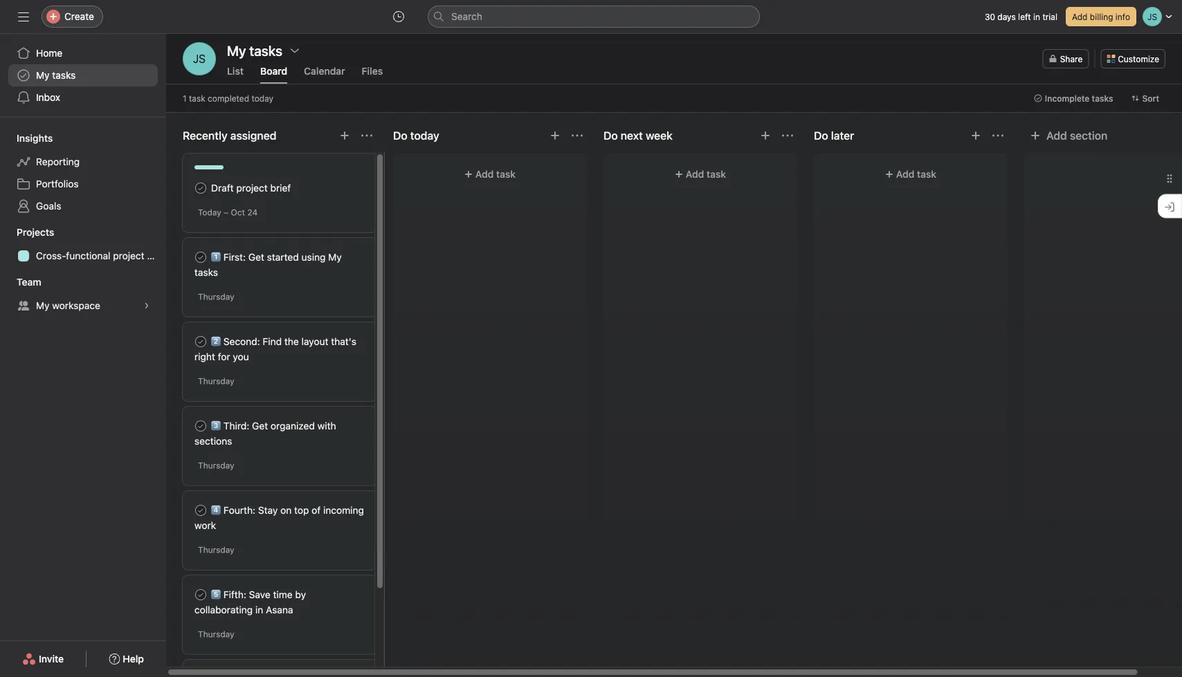 Task type: locate. For each thing, give the bounding box(es) containing it.
get
[[248, 252, 264, 263], [252, 421, 268, 432]]

workspace
[[52, 300, 100, 312]]

2 thursday from the top
[[198, 377, 234, 386]]

incoming
[[323, 505, 364, 516]]

1 vertical spatial completed image
[[192, 587, 209, 604]]

completed image left 1️⃣
[[192, 249, 209, 266]]

5️⃣
[[211, 589, 221, 601]]

1 horizontal spatial add task
[[686, 169, 726, 180]]

3 thursday button from the top
[[198, 461, 234, 471]]

thursday for 3️⃣ third: get organized with sections
[[198, 461, 234, 471]]

more section actions image for do today
[[572, 130, 583, 141]]

1 completed image from the top
[[192, 180, 209, 197]]

completed image left 2️⃣
[[192, 334, 209, 350]]

right
[[195, 351, 215, 363]]

1 horizontal spatial add task image
[[760, 130, 771, 141]]

5 thursday button from the top
[[198, 630, 234, 640]]

add task image left do later
[[760, 130, 771, 141]]

sections
[[195, 436, 232, 447]]

get inside 1️⃣ first: get started using my tasks
[[248, 252, 264, 263]]

0 horizontal spatial project
[[113, 250, 144, 262]]

2 completed image from the top
[[192, 249, 209, 266]]

get for third:
[[252, 421, 268, 432]]

my workspace
[[36, 300, 100, 312]]

24
[[247, 208, 258, 217]]

tasks for incomplete tasks
[[1092, 93, 1114, 103]]

completed checkbox for draft project brief
[[192, 180, 209, 197]]

thursday down sections
[[198, 461, 234, 471]]

3 completed image from the top
[[192, 334, 209, 350]]

4 completed image from the top
[[192, 418, 209, 435]]

1 add task image from the left
[[550, 130, 561, 141]]

more section actions image right add task image
[[361, 130, 372, 141]]

30
[[985, 12, 995, 21]]

3 add task from the left
[[896, 169, 937, 180]]

thursday down work
[[198, 546, 234, 555]]

more section actions image
[[361, 130, 372, 141], [572, 130, 583, 141], [782, 130, 793, 141]]

1 thursday button from the top
[[198, 292, 234, 302]]

completed checkbox left the 3️⃣
[[192, 418, 209, 435]]

home
[[36, 47, 62, 59]]

Completed checkbox
[[192, 180, 209, 197], [192, 334, 209, 350], [192, 503, 209, 519], [192, 587, 209, 604]]

4 thursday button from the top
[[198, 546, 234, 555]]

1 more section actions image from the left
[[361, 130, 372, 141]]

2 thursday button from the top
[[198, 377, 234, 386]]

add billing info
[[1072, 12, 1131, 21]]

2 more section actions image from the left
[[572, 130, 583, 141]]

0 vertical spatial tasks
[[52, 70, 76, 81]]

add billing info button
[[1066, 7, 1137, 26]]

tasks inside dropdown button
[[1092, 93, 1114, 103]]

incomplete tasks button
[[1028, 89, 1120, 108]]

5 thursday from the top
[[198, 630, 234, 640]]

0 vertical spatial my
[[36, 70, 50, 81]]

0 horizontal spatial in
[[255, 605, 263, 616]]

1 horizontal spatial more section actions image
[[572, 130, 583, 141]]

0 vertical spatial project
[[236, 182, 268, 194]]

1 completed checkbox from the top
[[192, 249, 209, 266]]

js button
[[183, 42, 216, 75]]

invite button
[[13, 647, 73, 672]]

1 vertical spatial project
[[113, 250, 144, 262]]

completed image for 3️⃣ third: get organized with sections
[[192, 418, 209, 435]]

add task button
[[402, 162, 579, 187], [612, 162, 789, 187], [822, 162, 1000, 187]]

add task
[[476, 169, 516, 180], [686, 169, 726, 180], [896, 169, 937, 180]]

1 completed checkbox from the top
[[192, 180, 209, 197]]

1️⃣ first: get started using my tasks
[[195, 252, 342, 278]]

with
[[318, 421, 336, 432]]

more section actions image for do next week
[[782, 130, 793, 141]]

thursday button down work
[[198, 546, 234, 555]]

add task image left do
[[550, 130, 561, 141]]

2️⃣ second: find the layout that's right for you
[[195, 336, 357, 363]]

brief
[[270, 182, 291, 194]]

1 vertical spatial get
[[252, 421, 268, 432]]

fifth:
[[223, 589, 246, 601]]

1 add task from the left
[[476, 169, 516, 180]]

draft project brief
[[211, 182, 291, 194]]

2 completed image from the top
[[192, 587, 209, 604]]

3 add task button from the left
[[822, 162, 1000, 187]]

1 add task button from the left
[[402, 162, 579, 187]]

1 thursday from the top
[[198, 292, 234, 302]]

asana
[[266, 605, 293, 616]]

thursday button for 2️⃣ second: find the layout that's right for you
[[198, 377, 234, 386]]

2 vertical spatial tasks
[[195, 267, 218, 278]]

completed image
[[192, 180, 209, 197], [192, 249, 209, 266], [192, 334, 209, 350], [192, 418, 209, 435]]

files link
[[362, 65, 383, 84]]

2 add task image from the left
[[760, 130, 771, 141]]

0 horizontal spatial tasks
[[52, 70, 76, 81]]

thursday button down collaborating
[[198, 630, 234, 640]]

add
[[1072, 12, 1088, 21], [1047, 129, 1067, 142], [476, 169, 494, 180], [686, 169, 704, 180], [896, 169, 915, 180]]

thursday
[[198, 292, 234, 302], [198, 377, 234, 386], [198, 461, 234, 471], [198, 546, 234, 555], [198, 630, 234, 640]]

next week
[[621, 129, 673, 142]]

thursday button down sections
[[198, 461, 234, 471]]

started
[[267, 252, 299, 263]]

0 horizontal spatial add task
[[476, 169, 516, 180]]

tasks
[[52, 70, 76, 81], [1092, 93, 1114, 103], [195, 267, 218, 278]]

completed image for 4️⃣ fourth: stay on top of incoming work
[[192, 503, 209, 519]]

of
[[312, 505, 321, 516]]

task for do today
[[496, 169, 516, 180]]

5️⃣ fifth: save time by collaborating in asana
[[195, 589, 306, 616]]

today
[[198, 208, 221, 217]]

invite
[[39, 654, 64, 665]]

help
[[123, 654, 144, 665]]

1 horizontal spatial in
[[1034, 12, 1041, 21]]

0 horizontal spatial add task button
[[402, 162, 579, 187]]

3 add task image from the left
[[971, 130, 982, 141]]

tasks down 1️⃣
[[195, 267, 218, 278]]

my up inbox
[[36, 70, 50, 81]]

thursday button for 4️⃣ fourth: stay on top of incoming work
[[198, 546, 234, 555]]

1 vertical spatial completed checkbox
[[192, 418, 209, 435]]

completed image for 1️⃣ first: get started using my tasks
[[192, 249, 209, 266]]

board link
[[260, 65, 287, 84]]

completed image left draft
[[192, 180, 209, 197]]

by
[[295, 589, 306, 601]]

my inside 1️⃣ first: get started using my tasks
[[328, 252, 342, 263]]

thursday button down for
[[198, 377, 234, 386]]

add task image left more section actions image
[[971, 130, 982, 141]]

thursday down for
[[198, 377, 234, 386]]

trial
[[1043, 12, 1058, 21]]

in
[[1034, 12, 1041, 21], [255, 605, 263, 616]]

completed checkbox left 4️⃣
[[192, 503, 209, 519]]

completed image
[[192, 503, 209, 519], [192, 587, 209, 604]]

get right first:
[[248, 252, 264, 263]]

completed checkbox left 1️⃣
[[192, 249, 209, 266]]

1 horizontal spatial tasks
[[195, 267, 218, 278]]

0 vertical spatial completed image
[[192, 503, 209, 519]]

completed image left the 3️⃣
[[192, 418, 209, 435]]

my inside teams element
[[36, 300, 50, 312]]

history image
[[393, 11, 404, 22]]

get for first:
[[248, 252, 264, 263]]

js
[[193, 52, 206, 65]]

3 more section actions image from the left
[[782, 130, 793, 141]]

2 completed checkbox from the top
[[192, 334, 209, 350]]

projects element
[[0, 220, 166, 270]]

completed image left 4️⃣
[[192, 503, 209, 519]]

0 vertical spatial completed checkbox
[[192, 249, 209, 266]]

1 vertical spatial in
[[255, 605, 263, 616]]

completed checkbox left 5️⃣
[[192, 587, 209, 604]]

completed checkbox left draft
[[192, 180, 209, 197]]

4 thursday from the top
[[198, 546, 234, 555]]

add task button for do next week
[[612, 162, 789, 187]]

draft
[[211, 182, 234, 194]]

2 horizontal spatial add task
[[896, 169, 937, 180]]

2 add task button from the left
[[612, 162, 789, 187]]

3 thursday from the top
[[198, 461, 234, 471]]

1 horizontal spatial add task button
[[612, 162, 789, 187]]

30 days left in trial
[[985, 12, 1058, 21]]

insights element
[[0, 126, 166, 220]]

2 horizontal spatial add task image
[[971, 130, 982, 141]]

thursday button down 1️⃣
[[198, 292, 234, 302]]

2 horizontal spatial more section actions image
[[782, 130, 793, 141]]

thursday down 1️⃣
[[198, 292, 234, 302]]

1️⃣
[[211, 252, 221, 263]]

thursday down collaborating
[[198, 630, 234, 640]]

in right left
[[1034, 12, 1041, 21]]

tasks right the 'incomplete'
[[1092, 93, 1114, 103]]

my inside global "element"
[[36, 70, 50, 81]]

completed image for 5️⃣ fifth: save time by collaborating in asana
[[192, 587, 209, 604]]

add task image
[[550, 130, 561, 141], [760, 130, 771, 141], [971, 130, 982, 141]]

tasks inside global "element"
[[52, 70, 76, 81]]

more section actions image left do later
[[782, 130, 793, 141]]

4 completed checkbox from the top
[[192, 587, 209, 604]]

0 vertical spatial get
[[248, 252, 264, 263]]

Completed checkbox
[[192, 249, 209, 266], [192, 418, 209, 435]]

thursday button
[[198, 292, 234, 302], [198, 377, 234, 386], [198, 461, 234, 471], [198, 546, 234, 555], [198, 630, 234, 640]]

show options image
[[289, 45, 301, 56]]

2 horizontal spatial add task button
[[822, 162, 1000, 187]]

2 add task from the left
[[686, 169, 726, 180]]

tasks down home
[[52, 70, 76, 81]]

3 completed checkbox from the top
[[192, 503, 209, 519]]

add for do later
[[896, 169, 915, 180]]

section
[[1070, 129, 1108, 142]]

4️⃣
[[211, 505, 221, 516]]

my down team
[[36, 300, 50, 312]]

search
[[451, 11, 482, 22]]

1 vertical spatial my
[[328, 252, 342, 263]]

list
[[227, 65, 244, 77]]

work
[[195, 520, 216, 532]]

0 horizontal spatial more section actions image
[[361, 130, 372, 141]]

more section actions image left do
[[572, 130, 583, 141]]

0 horizontal spatial add task image
[[550, 130, 561, 141]]

my tasks link
[[8, 64, 158, 87]]

2 horizontal spatial tasks
[[1092, 93, 1114, 103]]

tasks for my tasks
[[52, 70, 76, 81]]

2 vertical spatial my
[[36, 300, 50, 312]]

calendar link
[[304, 65, 345, 84]]

project left the plan
[[113, 250, 144, 262]]

my right using
[[328, 252, 342, 263]]

completed image left 5️⃣
[[192, 587, 209, 604]]

completed checkbox left 2️⃣
[[192, 334, 209, 350]]

1 vertical spatial tasks
[[1092, 93, 1114, 103]]

1 completed image from the top
[[192, 503, 209, 519]]

2 completed checkbox from the top
[[192, 418, 209, 435]]

get right third:
[[252, 421, 268, 432]]

project up 24
[[236, 182, 268, 194]]

inbox link
[[8, 87, 158, 109]]

the
[[284, 336, 299, 348]]

save
[[249, 589, 271, 601]]

project
[[236, 182, 268, 194], [113, 250, 144, 262]]

get inside 3️⃣ third: get organized with sections
[[252, 421, 268, 432]]

more section actions image for recently assigned
[[361, 130, 372, 141]]

in down save
[[255, 605, 263, 616]]

do
[[604, 129, 618, 142]]



Task type: describe. For each thing, give the bounding box(es) containing it.
thursday for 1️⃣ first: get started using my tasks
[[198, 292, 234, 302]]

goals
[[36, 200, 61, 212]]

add for do today
[[476, 169, 494, 180]]

you
[[233, 351, 249, 363]]

share button
[[1043, 49, 1089, 69]]

second:
[[223, 336, 260, 348]]

sort
[[1143, 93, 1160, 103]]

hide sidebar image
[[18, 11, 29, 22]]

add task for do next week
[[686, 169, 726, 180]]

completed checkbox for 5️⃣ fifth: save time by collaborating in asana
[[192, 587, 209, 604]]

add task button for do later
[[822, 162, 1000, 187]]

insights
[[17, 133, 53, 144]]

task for do later
[[917, 169, 937, 180]]

more section actions image
[[993, 130, 1004, 141]]

calendar
[[304, 65, 345, 77]]

thursday for 4️⃣ fourth: stay on top of incoming work
[[198, 546, 234, 555]]

add task button for do today
[[402, 162, 579, 187]]

my tasks
[[227, 42, 283, 58]]

add for do next week
[[686, 169, 704, 180]]

add section
[[1047, 129, 1108, 142]]

customize button
[[1101, 49, 1166, 69]]

customize
[[1118, 54, 1160, 64]]

third:
[[223, 421, 249, 432]]

time
[[273, 589, 293, 601]]

add task for do today
[[476, 169, 516, 180]]

create button
[[42, 6, 103, 28]]

reporting link
[[8, 151, 158, 173]]

0 vertical spatial in
[[1034, 12, 1041, 21]]

add section button
[[1025, 123, 1113, 148]]

for
[[218, 351, 230, 363]]

see details, my workspace image
[[143, 302, 151, 310]]

completed checkbox for 1️⃣ first: get started using my tasks
[[192, 249, 209, 266]]

my workspace link
[[8, 295, 158, 317]]

insights button
[[0, 132, 53, 145]]

add task for do later
[[896, 169, 937, 180]]

completed checkbox for 3️⃣ third: get organized with sections
[[192, 418, 209, 435]]

task for do next week
[[707, 169, 726, 180]]

thursday for 5️⃣ fifth: save time by collaborating in asana
[[198, 630, 234, 640]]

do next week
[[604, 129, 673, 142]]

global element
[[0, 34, 166, 117]]

in inside 5️⃣ fifth: save time by collaborating in asana
[[255, 605, 263, 616]]

oct
[[231, 208, 245, 217]]

first:
[[223, 252, 246, 263]]

2️⃣
[[211, 336, 221, 348]]

search list box
[[428, 6, 760, 28]]

days
[[998, 12, 1016, 21]]

3️⃣
[[211, 421, 221, 432]]

–
[[224, 208, 229, 217]]

search button
[[428, 6, 760, 28]]

help button
[[100, 647, 153, 672]]

share
[[1060, 54, 1083, 64]]

add task image
[[339, 130, 350, 141]]

completed checkbox for 2️⃣ second: find the layout that's right for you
[[192, 334, 209, 350]]

board
[[260, 65, 287, 77]]

completed image for draft project brief
[[192, 180, 209, 197]]

projects
[[17, 227, 54, 238]]

thursday button for 1️⃣ first: get started using my tasks
[[198, 292, 234, 302]]

completed image for 2️⃣ second: find the layout that's right for you
[[192, 334, 209, 350]]

thursday button for 5️⃣ fifth: save time by collaborating in asana
[[198, 630, 234, 640]]

goals link
[[8, 195, 158, 217]]

team
[[17, 277, 41, 288]]

1 horizontal spatial project
[[236, 182, 268, 194]]

today – oct 24
[[198, 208, 258, 217]]

teams element
[[0, 270, 166, 320]]

add task image for do next week
[[760, 130, 771, 141]]

inbox
[[36, 92, 60, 103]]

thursday for 2️⃣ second: find the layout that's right for you
[[198, 377, 234, 386]]

do later
[[814, 129, 854, 142]]

incomplete
[[1045, 93, 1090, 103]]

1
[[183, 93, 187, 103]]

left
[[1018, 12, 1031, 21]]

create
[[64, 11, 94, 22]]

projects button
[[0, 226, 54, 240]]

add task image for do today
[[550, 130, 561, 141]]

organized
[[271, 421, 315, 432]]

today
[[252, 93, 273, 103]]

tasks inside 1️⃣ first: get started using my tasks
[[195, 267, 218, 278]]

find
[[263, 336, 282, 348]]

cross-
[[36, 250, 66, 262]]

completed checkbox for 4️⃣ fourth: stay on top of incoming work
[[192, 503, 209, 519]]

stay
[[258, 505, 278, 516]]

recently assigned
[[183, 129, 277, 142]]

reporting
[[36, 156, 80, 168]]

top
[[294, 505, 309, 516]]

portfolios link
[[8, 173, 158, 195]]

that's
[[331, 336, 357, 348]]

do today
[[393, 129, 439, 142]]

thursday button for 3️⃣ third: get organized with sections
[[198, 461, 234, 471]]

portfolios
[[36, 178, 79, 190]]

files
[[362, 65, 383, 77]]

1 task completed today
[[183, 93, 273, 103]]

3️⃣ third: get organized with sections
[[195, 421, 336, 447]]

4️⃣ fourth: stay on top of incoming work
[[195, 505, 364, 532]]

collaborating
[[195, 605, 253, 616]]

my for my tasks
[[36, 70, 50, 81]]

using
[[302, 252, 326, 263]]

on
[[280, 505, 292, 516]]

plan
[[147, 250, 166, 262]]

cross-functional project plan link
[[8, 245, 166, 267]]

my for my workspace
[[36, 300, 50, 312]]

functional
[[66, 250, 110, 262]]

billing
[[1090, 12, 1114, 21]]

add task image for do later
[[971, 130, 982, 141]]

info
[[1116, 12, 1131, 21]]

incomplete tasks
[[1045, 93, 1114, 103]]

home link
[[8, 42, 158, 64]]



Task type: vqa. For each thing, say whether or not it's contained in the screenshot.
'Dismiss' ICON
no



